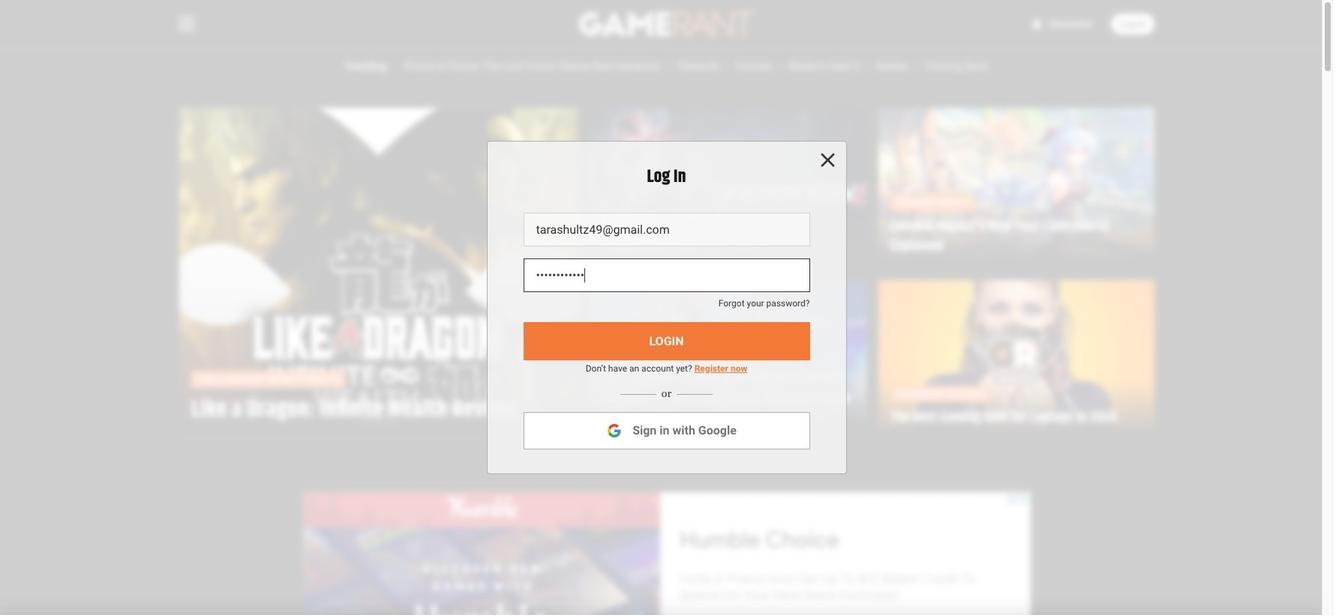 Task type: vqa. For each thing, say whether or not it's contained in the screenshot.
like a dragon infnite wealth thumb image at left
yes



Task type: describe. For each thing, give the bounding box(es) containing it.
advertisement element
[[303, 493, 1030, 616]]

the best gaming ram for laptops in 2023 thumb image
[[878, 280, 1154, 441]]

tekken 8 key art review image
[[590, 108, 866, 268]]



Task type: locate. For each thing, give the bounding box(es) containing it.
Enter Password password field
[[523, 259, 810, 293]]

like a dragon infnite wealth thumb image
[[179, 108, 578, 438]]

genshinlanternritefeatured image
[[878, 108, 1154, 268]]

pokemon scarlet violet sword shield legendaries dynamax adventures shiny locked good bad why image
[[590, 280, 866, 441]]

game rant logo image
[[579, 12, 754, 36]]

Email Address email field
[[523, 213, 810, 247]]



